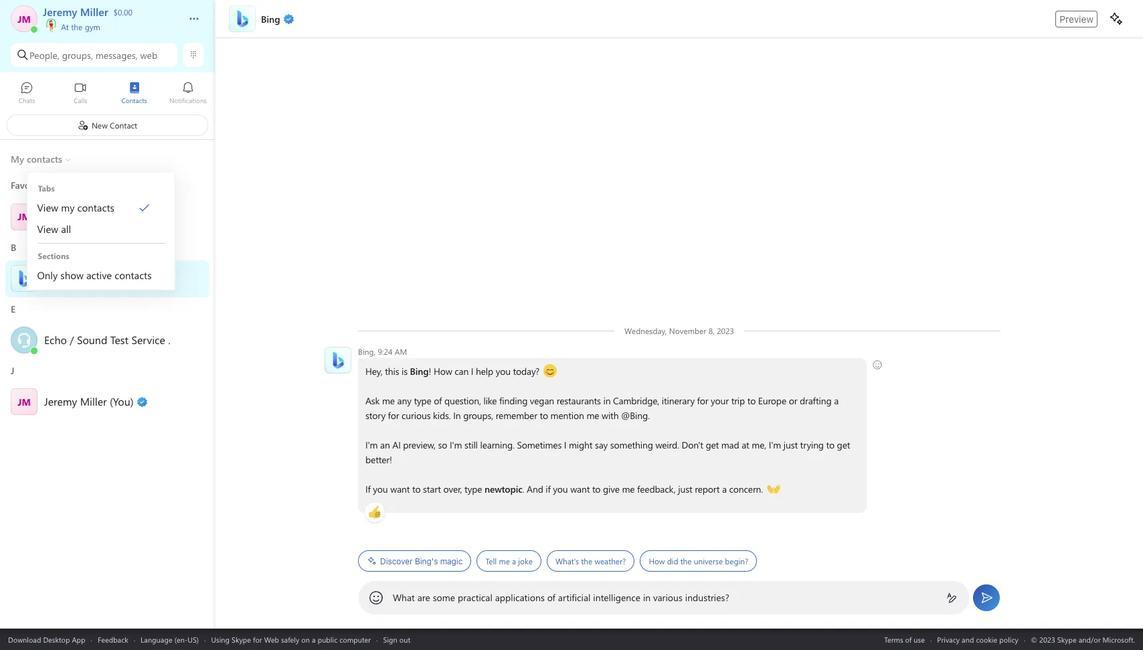 Task type: locate. For each thing, give the bounding box(es) containing it.
using
[[211, 635, 230, 645]]

over,
[[444, 483, 462, 496]]

jeremy inside favorites group
[[44, 209, 77, 223]]

can
[[455, 365, 469, 378]]

0 horizontal spatial get
[[706, 439, 719, 451]]

type
[[414, 394, 432, 407], [465, 483, 482, 496]]

0 horizontal spatial the
[[71, 21, 83, 32]]

jeremy for favorites group
[[44, 209, 77, 223]]

miller inside favorites group
[[80, 209, 107, 223]]

language (en-us) link
[[141, 635, 199, 645]]

0 vertical spatial in
[[604, 394, 611, 407]]

0 vertical spatial bing
[[44, 271, 66, 285]]

of up kids.
[[434, 394, 442, 407]]

on
[[302, 635, 310, 645]]

the
[[71, 21, 83, 32], [582, 556, 593, 567], [681, 556, 692, 567]]

how did the universe begin? button
[[641, 551, 758, 572]]

get right trying
[[838, 439, 851, 451]]

joke
[[519, 556, 533, 567]]

(you) inside favorites group
[[110, 209, 134, 223]]

to right trip
[[748, 394, 756, 407]]

1 horizontal spatial bing
[[410, 365, 429, 378]]

for right story at the bottom of page
[[388, 409, 400, 422]]

(you) up b group at the left of page
[[110, 209, 134, 223]]

the right at in the top left of the page
[[71, 21, 83, 32]]

any
[[398, 394, 412, 407]]

industries?
[[686, 591, 730, 604]]

jeremy miller (you) up b group at the left of page
[[44, 209, 134, 223]]

how inside "button"
[[649, 556, 665, 567]]

a left joke
[[512, 556, 516, 567]]

the right what's
[[582, 556, 593, 567]]

0 vertical spatial jeremy
[[44, 209, 77, 223]]

today?
[[513, 365, 540, 378]]

0 vertical spatial how
[[434, 365, 453, 378]]

miller up b group at the left of page
[[80, 209, 107, 223]]

newtopic . and if you want to give me feedback, just report a concern.
[[485, 483, 766, 496]]

0 vertical spatial miller
[[80, 209, 107, 223]]

sign out
[[383, 635, 411, 645]]

privacy and cookie policy
[[938, 635, 1019, 645]]

1 vertical spatial miller
[[80, 394, 107, 409]]

preview,
[[403, 439, 436, 451]]

jeremy miller (you) inside favorites group
[[44, 209, 134, 223]]

public
[[318, 635, 338, 645]]

(you) for j group
[[110, 394, 134, 409]]

me left the with
[[587, 409, 600, 422]]

the right did
[[681, 556, 692, 567]]

1 horizontal spatial i
[[564, 439, 567, 451]]

i inside 'ask me any type of question, like finding vegan restaurants in cambridge, itinerary for your trip to europe or drafting a story for curious kids. in groups, remember to mention me with @bing. i'm an ai preview, so i'm still learning. sometimes i might say something weird. don't get mad at me, i'm just trying to get better! if you want to start over, type'
[[564, 439, 567, 451]]

use
[[914, 635, 926, 645]]

1 horizontal spatial just
[[784, 439, 798, 451]]

download desktop app link
[[8, 635, 85, 645]]

0 vertical spatial for
[[698, 394, 709, 407]]

0 vertical spatial groups,
[[62, 49, 93, 61]]

(you) inside j group
[[110, 394, 134, 409]]

terms
[[885, 635, 904, 645]]

at
[[61, 21, 69, 32]]

in up the with
[[604, 394, 611, 407]]

i'm left the an
[[366, 439, 378, 451]]

groups, down the like
[[464, 409, 494, 422]]

just left report
[[679, 483, 693, 496]]

i'm right me,
[[769, 439, 782, 451]]

newtopic
[[485, 483, 523, 496]]

(you)
[[110, 209, 134, 223], [110, 394, 134, 409]]

1 vertical spatial groups,
[[464, 409, 494, 422]]

1 miller from the top
[[80, 209, 107, 223]]

feedback link
[[98, 635, 128, 645]]

a right drafting
[[835, 394, 839, 407]]

of
[[434, 394, 442, 407], [548, 591, 556, 604], [906, 635, 912, 645]]

0 horizontal spatial want
[[391, 483, 410, 496]]

0 vertical spatial of
[[434, 394, 442, 407]]

2 jeremy from the top
[[44, 394, 77, 409]]

tell me a joke button
[[477, 551, 542, 572]]

/
[[70, 333, 74, 347]]

how right '!'
[[434, 365, 453, 378]]

1 vertical spatial i
[[564, 439, 567, 451]]

menu
[[28, 194, 175, 243]]

2 vertical spatial of
[[906, 635, 912, 645]]

type right "over,"
[[465, 483, 482, 496]]

1 vertical spatial jeremy miller (you)
[[44, 394, 134, 409]]

1 vertical spatial type
[[465, 483, 482, 496]]

tell me a joke
[[486, 556, 533, 567]]

an
[[380, 439, 390, 451]]

1 horizontal spatial .
[[523, 483, 525, 496]]

1 want from the left
[[391, 483, 410, 496]]

mad
[[722, 439, 740, 451]]

of left artificial
[[548, 591, 556, 604]]

e group
[[0, 298, 215, 360]]

bing inside bing, selected. list item
[[44, 271, 66, 285]]

in left various
[[644, 591, 651, 604]]

0 vertical spatial .
[[168, 333, 171, 347]]

miller inside j group
[[80, 394, 107, 409]]

1 horizontal spatial for
[[388, 409, 400, 422]]

people,
[[29, 49, 59, 61]]

you right "if"
[[553, 483, 568, 496]]

ask
[[366, 394, 380, 407]]

people, groups, messages, web
[[29, 49, 157, 61]]

2 (you) from the top
[[110, 394, 134, 409]]

2 jeremy miller (you) from the top
[[44, 394, 134, 409]]

service
[[132, 333, 165, 347]]

1 vertical spatial how
[[649, 556, 665, 567]]

or
[[789, 394, 798, 407]]

weird.
[[656, 439, 680, 451]]

web
[[264, 635, 279, 645]]

1 horizontal spatial of
[[548, 591, 556, 604]]

in
[[604, 394, 611, 407], [644, 591, 651, 604]]

you right if at the bottom of the page
[[373, 483, 388, 496]]

type up curious
[[414, 394, 432, 407]]

get left "mad"
[[706, 439, 719, 451]]

0 horizontal spatial .
[[168, 333, 171, 347]]

for left your
[[698, 394, 709, 407]]

1 horizontal spatial how
[[649, 556, 665, 567]]

i'm right so
[[450, 439, 462, 451]]

in inside 'ask me any type of question, like finding vegan restaurants in cambridge, itinerary for your trip to europe or drafting a story for curious kids. in groups, remember to mention me with @bing. i'm an ai preview, so i'm still learning. sometimes i might say something weird. don't get mad at me, i'm just trying to get better! if you want to start over, type'
[[604, 394, 611, 407]]

learning.
[[481, 439, 515, 451]]

jeremy inside j group
[[44, 394, 77, 409]]

you inside 'ask me any type of question, like finding vegan restaurants in cambridge, itinerary for your trip to europe or drafting a story for curious kids. in groups, remember to mention me with @bing. i'm an ai preview, so i'm still learning. sometimes i might say something weird. don't get mad at me, i'm just trying to get better! if you want to start over, type'
[[373, 483, 388, 496]]

a right report
[[723, 483, 727, 496]]

better!
[[366, 453, 392, 466]]

question,
[[445, 394, 481, 407]]

1 horizontal spatial get
[[838, 439, 851, 451]]

. left and
[[523, 483, 525, 496]]

for
[[698, 394, 709, 407], [388, 409, 400, 422], [253, 635, 262, 645]]

trip
[[732, 394, 746, 407]]

1 jeremy from the top
[[44, 209, 77, 223]]

vegan
[[530, 394, 555, 407]]

app
[[72, 635, 85, 645]]

are
[[418, 591, 431, 604]]

1 horizontal spatial the
[[582, 556, 593, 567]]

how left did
[[649, 556, 665, 567]]

might
[[569, 439, 593, 451]]

to
[[748, 394, 756, 407], [540, 409, 549, 422], [827, 439, 835, 451], [413, 483, 421, 496], [593, 483, 601, 496]]

1 vertical spatial jeremy
[[44, 394, 77, 409]]

the for what's
[[582, 556, 593, 567]]

1 vertical spatial in
[[644, 591, 651, 604]]

favorites group
[[0, 174, 215, 237]]

0 vertical spatial just
[[784, 439, 798, 451]]

. right "service"
[[168, 333, 171, 347]]

the for at
[[71, 21, 83, 32]]

2 want from the left
[[571, 483, 590, 496]]

0 horizontal spatial you
[[373, 483, 388, 496]]

bing up echo
[[44, 271, 66, 285]]

miller down sound
[[80, 394, 107, 409]]

1 horizontal spatial groups,
[[464, 409, 494, 422]]

1 (you) from the top
[[110, 209, 134, 223]]

terms of use
[[885, 635, 926, 645]]

of left use
[[906, 635, 912, 645]]

me right give
[[622, 483, 635, 496]]

0 horizontal spatial i'm
[[366, 439, 378, 451]]

2 horizontal spatial the
[[681, 556, 692, 567]]

miller
[[80, 209, 107, 223], [80, 394, 107, 409]]

(en-
[[175, 635, 188, 645]]

0 horizontal spatial type
[[414, 394, 432, 407]]

story
[[366, 409, 386, 422]]

bing right is
[[410, 365, 429, 378]]

Type a message text field
[[393, 591, 936, 604]]

jeremy miller (you) down sound
[[44, 394, 134, 409]]

your
[[711, 394, 729, 407]]

1 horizontal spatial i'm
[[450, 439, 462, 451]]

1 vertical spatial bing
[[410, 365, 429, 378]]

using skype for web safely on a public computer
[[211, 635, 371, 645]]

i'm
[[366, 439, 378, 451], [450, 439, 462, 451], [769, 439, 782, 451]]

you right help
[[496, 365, 511, 378]]

various
[[654, 591, 683, 604]]

just left trying
[[784, 439, 798, 451]]

i right "can"
[[471, 365, 474, 378]]

0 horizontal spatial bing
[[44, 271, 66, 285]]

2 vertical spatial for
[[253, 635, 262, 645]]

sound
[[77, 333, 107, 347]]

0 vertical spatial jeremy miller (you)
[[44, 209, 134, 223]]

for left web
[[253, 635, 262, 645]]

0 horizontal spatial groups,
[[62, 49, 93, 61]]

want left start
[[391, 483, 410, 496]]

me right tell
[[499, 556, 510, 567]]

0 horizontal spatial in
[[604, 394, 611, 407]]

jeremy miller (you) inside j group
[[44, 394, 134, 409]]

1 vertical spatial (you)
[[110, 394, 134, 409]]

1 horizontal spatial want
[[571, 483, 590, 496]]

0 horizontal spatial just
[[679, 483, 693, 496]]

2 horizontal spatial i'm
[[769, 439, 782, 451]]

ask me any type of question, like finding vegan restaurants in cambridge, itinerary for your trip to europe or drafting a story for curious kids. in groups, remember to mention me with @bing. i'm an ai preview, so i'm still learning. sometimes i might say something weird. don't get mad at me, i'm just trying to get better! if you want to start over, type
[[366, 394, 853, 496]]

tab list
[[0, 76, 215, 113]]

groups, down at the gym
[[62, 49, 93, 61]]

0 vertical spatial (you)
[[110, 209, 134, 223]]

a
[[835, 394, 839, 407], [723, 483, 727, 496], [512, 556, 516, 567], [312, 635, 316, 645]]

desktop
[[43, 635, 70, 645]]

2 miller from the top
[[80, 394, 107, 409]]

what's the weather? button
[[547, 551, 635, 572]]

(you) down test
[[110, 394, 134, 409]]

skype
[[232, 635, 251, 645]]

drafting
[[800, 394, 832, 407]]

out
[[400, 635, 411, 645]]

did
[[668, 556, 679, 567]]

1 vertical spatial just
[[679, 483, 693, 496]]

want left give
[[571, 483, 590, 496]]

1 jeremy miller (you) from the top
[[44, 209, 134, 223]]

0 vertical spatial i
[[471, 365, 474, 378]]

people, groups, messages, web button
[[11, 43, 177, 67]]

0 horizontal spatial of
[[434, 394, 442, 407]]

1 vertical spatial for
[[388, 409, 400, 422]]

i left might
[[564, 439, 567, 451]]

a inside button
[[512, 556, 516, 567]]

bing, 9:24 am
[[358, 346, 407, 357]]

miller for j group
[[80, 394, 107, 409]]



Task type: describe. For each thing, give the bounding box(es) containing it.
is
[[402, 365, 408, 378]]

jeremy miller (you) for favorites group
[[44, 209, 134, 223]]

tell
[[486, 556, 497, 567]]

1 vertical spatial .
[[523, 483, 525, 496]]

1 horizontal spatial you
[[496, 365, 511, 378]]

give
[[603, 483, 620, 496]]

this
[[385, 365, 399, 378]]

cambridge,
[[614, 394, 660, 407]]

remember
[[496, 409, 538, 422]]

0 horizontal spatial for
[[253, 635, 262, 645]]

something
[[611, 439, 654, 451]]

artificial
[[558, 591, 591, 604]]

safely
[[281, 635, 300, 645]]

to down vegan
[[540, 409, 549, 422]]

1 get from the left
[[706, 439, 719, 451]]

intelligence
[[594, 591, 641, 604]]

0 horizontal spatial how
[[434, 365, 453, 378]]

0 vertical spatial type
[[414, 394, 432, 407]]

2 horizontal spatial for
[[698, 394, 709, 407]]

finding
[[500, 394, 528, 407]]

me inside button
[[499, 556, 510, 567]]

if
[[366, 483, 371, 496]]

. inside e group
[[168, 333, 171, 347]]

still
[[465, 439, 478, 451]]

0 horizontal spatial i
[[471, 365, 474, 378]]

gym
[[85, 21, 100, 32]]

a inside 'ask me any type of question, like finding vegan restaurants in cambridge, itinerary for your trip to europe or drafting a story for curious kids. in groups, remember to mention me with @bing. i'm an ai preview, so i'm still learning. sometimes i might say something weird. don't get mad at me, i'm just trying to get better! if you want to start over, type'
[[835, 394, 839, 407]]

test
[[110, 333, 129, 347]]

and
[[963, 635, 975, 645]]

to left give
[[593, 483, 601, 496]]

b group
[[0, 237, 215, 298]]

so
[[438, 439, 448, 451]]

of inside 'ask me any type of question, like finding vegan restaurants in cambridge, itinerary for your trip to europe or drafting a story for curious kids. in groups, remember to mention me with @bing. i'm an ai preview, so i'm still learning. sometimes i might say something weird. don't get mad at me, i'm just trying to get better! if you want to start over, type'
[[434, 394, 442, 407]]

universe
[[694, 556, 723, 567]]

discover bing's magic
[[380, 556, 463, 566]]

@bing.
[[622, 409, 650, 422]]

download
[[8, 635, 41, 645]]

jeremy for j group
[[44, 394, 77, 409]]

privacy
[[938, 635, 961, 645]]

(openhands)
[[767, 482, 818, 495]]

say
[[595, 439, 608, 451]]

bing, selected. list item
[[0, 260, 215, 297]]

what
[[393, 591, 415, 604]]

terms of use link
[[885, 635, 926, 645]]

9:24
[[378, 346, 393, 357]]

1 i'm from the left
[[366, 439, 378, 451]]

groups, inside "button"
[[62, 49, 93, 61]]

!
[[429, 365, 432, 378]]

to right trying
[[827, 439, 835, 451]]

like
[[484, 394, 497, 407]]

me left the any
[[382, 394, 395, 407]]

am
[[395, 346, 407, 357]]

me,
[[752, 439, 767, 451]]

sometimes
[[517, 439, 562, 451]]

practical
[[458, 591, 493, 604]]

with
[[602, 409, 619, 422]]

the inside "button"
[[681, 556, 692, 567]]

language (en-us)
[[141, 635, 199, 645]]

2 get from the left
[[838, 439, 851, 451]]

3 i'm from the left
[[769, 439, 782, 451]]

begin?
[[726, 556, 749, 567]]

(you) for favorites group
[[110, 209, 134, 223]]

policy
[[1000, 635, 1019, 645]]

echo
[[44, 333, 67, 347]]

1 horizontal spatial in
[[644, 591, 651, 604]]

trying
[[801, 439, 824, 451]]

2 i'm from the left
[[450, 439, 462, 451]]

at the gym button
[[43, 19, 175, 32]]

preview
[[1060, 13, 1094, 24]]

at
[[742, 439, 750, 451]]

concern.
[[730, 483, 764, 496]]

bing,
[[358, 346, 376, 357]]

what's the weather?
[[556, 556, 627, 567]]

messages,
[[96, 49, 138, 61]]

feedback
[[98, 635, 128, 645]]

some
[[433, 591, 456, 604]]

what's
[[556, 556, 579, 567]]

using skype for web safely on a public computer link
[[211, 635, 371, 645]]

miller for favorites group
[[80, 209, 107, 223]]

a right on
[[312, 635, 316, 645]]

discover
[[380, 556, 413, 566]]

2 horizontal spatial of
[[906, 635, 912, 645]]

to left start
[[413, 483, 421, 496]]

echo / sound test service .
[[44, 333, 171, 347]]

download desktop app
[[8, 635, 85, 645]]

curious
[[402, 409, 431, 422]]

want inside 'ask me any type of question, like finding vegan restaurants in cambridge, itinerary for your trip to europe or drafting a story for curious kids. in groups, remember to mention me with @bing. i'm an ai preview, so i'm still learning. sometimes i might say something weird. don't get mad at me, i'm just trying to get better! if you want to start over, type'
[[391, 483, 410, 496]]

j group
[[0, 360, 215, 422]]

itinerary
[[662, 394, 695, 407]]

(smileeyes)
[[544, 364, 588, 377]]

bing's
[[415, 556, 438, 566]]

magic
[[441, 556, 463, 566]]

1 horizontal spatial type
[[465, 483, 482, 496]]

don't
[[682, 439, 704, 451]]

sign
[[383, 635, 398, 645]]

and
[[527, 483, 544, 496]]

language
[[141, 635, 173, 645]]

2 horizontal spatial you
[[553, 483, 568, 496]]

just inside 'ask me any type of question, like finding vegan restaurants in cambridge, itinerary for your trip to europe or drafting a story for curious kids. in groups, remember to mention me with @bing. i'm an ai preview, so i'm still learning. sometimes i might say something weird. don't get mad at me, i'm just trying to get better! if you want to start over, type'
[[784, 439, 798, 451]]

jeremy miller (you) for j group
[[44, 394, 134, 409]]

computer
[[340, 635, 371, 645]]

us)
[[188, 635, 199, 645]]

what are some practical applications of artificial intelligence in various industries?
[[393, 591, 730, 604]]

groups, inside 'ask me any type of question, like finding vegan restaurants in cambridge, itinerary for your trip to europe or drafting a story for curious kids. in groups, remember to mention me with @bing. i'm an ai preview, so i'm still learning. sometimes i might say something weird. don't get mad at me, i'm just trying to get better! if you want to start over, type'
[[464, 409, 494, 422]]

mention
[[551, 409, 585, 422]]

1 vertical spatial of
[[548, 591, 556, 604]]



Task type: vqa. For each thing, say whether or not it's contained in the screenshot.
'The' in the 'How did the universe begin?' button
no



